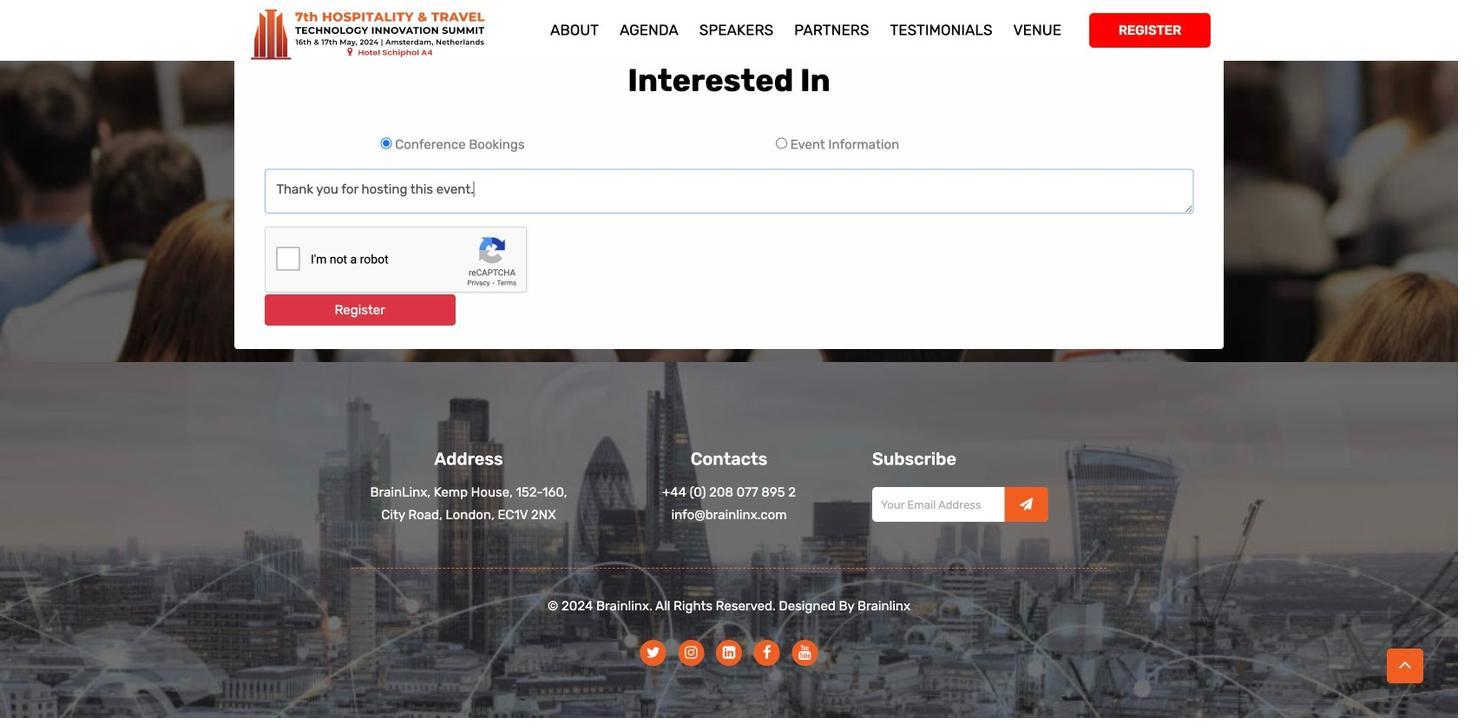 Task type: locate. For each thing, give the bounding box(es) containing it.
Message text field
[[265, 169, 1194, 214]]

logo image
[[247, 0, 518, 69]]

paper plane image
[[1020, 498, 1033, 511]]

facebook image
[[763, 645, 772, 660]]

Your Email Address email field
[[873, 487, 1048, 522]]

Enter Your Job Title text field
[[338, 4, 718, 49]]

instagram image
[[685, 645, 698, 660]]

form
[[247, 0, 1207, 339]]

None radio
[[381, 138, 392, 149], [776, 138, 787, 149], [381, 138, 392, 149], [776, 138, 787, 149]]



Task type: describe. For each thing, give the bounding box(es) containing it.
linkedin square image
[[723, 645, 736, 660]]

Enter Your Company Name text field
[[726, 4, 1106, 49]]

youtube image
[[799, 645, 812, 660]]

twitter image
[[647, 645, 660, 660]]



Task type: vqa. For each thing, say whether or not it's contained in the screenshot.
the linkedin ICON
no



